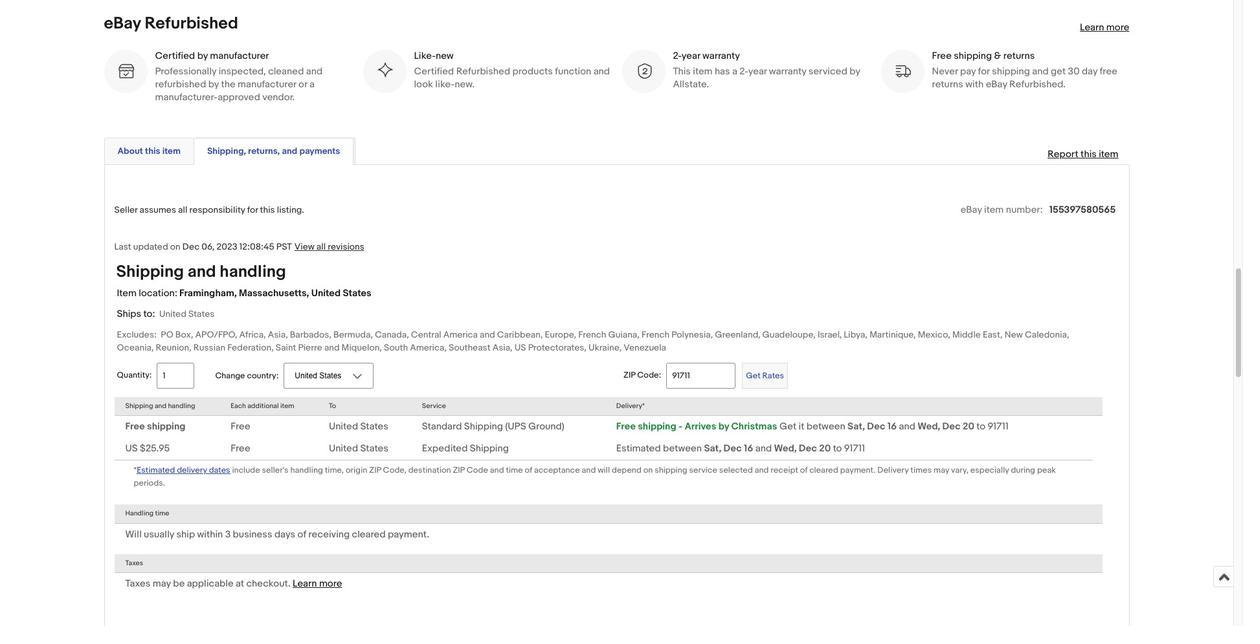 Task type: locate. For each thing, give the bounding box(es) containing it.
and up or at left
[[306, 65, 323, 78]]

this for about
[[145, 146, 160, 157]]

155397580565
[[1050, 204, 1116, 216]]

united states up box, on the left bottom
[[159, 309, 215, 320]]

time inside the "include seller's handling time, origin zip code, destination zip code and time of acceptance and will depend on shipping service selected and receipt of cleared payment. delivery times may vary, especially during peak periods."
[[506, 466, 523, 476]]

1 vertical spatial certified
[[414, 65, 454, 78]]

for right pay
[[978, 65, 990, 78]]

and inside like-new certified refurbished products function and look like-new.
[[594, 65, 610, 78]]

all
[[178, 205, 187, 216], [317, 241, 326, 252]]

days
[[275, 529, 295, 541]]

zip left code:
[[624, 371, 636, 381]]

taxes left be
[[125, 578, 150, 591]]

1 vertical spatial handling
[[168, 402, 195, 411]]

0 vertical spatial united states
[[159, 309, 215, 320]]

91711 down get it between sat, dec 16 and wed, dec 20 to 91711
[[844, 443, 865, 455]]

on right depend
[[644, 466, 653, 476]]

with details__icon image left refurbished
[[117, 63, 134, 80]]

taxes for taxes may be applicable at checkout. learn more
[[125, 578, 150, 591]]

1 horizontal spatial a
[[733, 65, 738, 78]]

and inside certified by manufacturer professionally inspected, cleaned and refurbished by the manufacturer or a manufacturer-approved vendor.
[[306, 65, 323, 78]]

2- up this at the top
[[673, 50, 682, 62]]

po
[[161, 330, 173, 341]]

handling
[[125, 510, 154, 518]]

delivery
[[177, 466, 207, 476]]

1 vertical spatial learn
[[293, 578, 317, 591]]

united down to
[[329, 421, 358, 433]]

Quantity: text field
[[157, 363, 195, 389]]

united up time,
[[329, 443, 358, 455]]

by
[[197, 50, 208, 62], [850, 65, 861, 78], [208, 78, 219, 91], [719, 421, 729, 433]]

saint
[[276, 343, 296, 354]]

06,
[[202, 241, 215, 252]]

of left acceptance
[[525, 466, 532, 476]]

1 vertical spatial estimated
[[137, 466, 175, 476]]

sat, up service on the right bottom of the page
[[704, 443, 722, 455]]

with details__icon image
[[117, 63, 134, 80], [376, 63, 393, 80], [635, 63, 653, 80], [894, 63, 912, 80]]

and
[[306, 65, 323, 78], [594, 65, 610, 78], [1033, 65, 1049, 78], [282, 146, 298, 157], [188, 262, 216, 282], [480, 330, 495, 341], [324, 343, 340, 354], [155, 402, 166, 411], [899, 421, 916, 433], [756, 443, 772, 455], [490, 466, 504, 476], [582, 466, 596, 476], [755, 466, 769, 476]]

16 up the delivery on the right of page
[[888, 421, 897, 433]]

1 with details__icon image from the left
[[117, 63, 134, 80]]

get inside button
[[746, 371, 761, 381]]

year right the has
[[749, 65, 767, 78]]

2- right the has
[[740, 65, 749, 78]]

inspected,
[[219, 65, 266, 78]]

returns down never
[[932, 78, 964, 91]]

asia, down caribbean,
[[493, 343, 513, 354]]

with details__icon image left this at the top
[[635, 63, 653, 80]]

0 vertical spatial taxes
[[125, 559, 143, 568]]

with
[[966, 78, 984, 91]]

asia, up saint on the left bottom of page
[[268, 330, 288, 341]]

estimated
[[616, 443, 661, 455], [137, 466, 175, 476]]

shipping
[[116, 262, 184, 282], [125, 402, 153, 411], [464, 421, 503, 433], [470, 443, 509, 455]]

1 vertical spatial ebay
[[986, 78, 1008, 91]]

1 vertical spatial shipping and handling
[[125, 402, 195, 411]]

certified inside like-new certified refurbished products function and look like-new.
[[414, 65, 454, 78]]

and up the "times"
[[899, 421, 916, 433]]

free
[[1100, 65, 1118, 78]]

and inside button
[[282, 146, 298, 157]]

1 horizontal spatial 91711
[[988, 421, 1009, 433]]

1 horizontal spatial refurbished
[[456, 65, 510, 78]]

1 vertical spatial us
[[125, 443, 138, 455]]

1 horizontal spatial learn
[[1080, 21, 1105, 33]]

estimated delivery dates link
[[137, 465, 230, 477]]

2 taxes from the top
[[125, 578, 150, 591]]

free shipping
[[125, 421, 186, 433]]

shipping left -
[[638, 421, 677, 433]]

0 horizontal spatial 16
[[744, 443, 754, 455]]

1 horizontal spatial year
[[749, 65, 767, 78]]

of right 'days'
[[298, 529, 306, 541]]

vendor.
[[262, 91, 295, 103]]

certified by manufacturer professionally inspected, cleaned and refurbished by the manufacturer or a manufacturer-approved vendor.
[[155, 50, 323, 103]]

year up this at the top
[[682, 50, 701, 62]]

zip left code
[[453, 466, 465, 476]]

2 horizontal spatial of
[[800, 466, 808, 476]]

about this item
[[118, 146, 181, 157]]

wed,
[[918, 421, 941, 433], [774, 443, 797, 455]]

16 down christmas
[[744, 443, 754, 455]]

sat, right it on the bottom
[[848, 421, 865, 433]]

2 horizontal spatial handling
[[290, 466, 323, 476]]

certified up professionally
[[155, 50, 195, 62]]

shipping up $25.95
[[147, 421, 186, 433]]

0 vertical spatial ebay
[[104, 13, 141, 33]]

shipping for free shipping
[[147, 421, 186, 433]]

rates
[[763, 371, 784, 381]]

between down -
[[663, 443, 702, 455]]

estimated up depend
[[616, 443, 661, 455]]

this inside report this item link
[[1081, 148, 1097, 160]]

handling down quantity: text field
[[168, 402, 195, 411]]

0 vertical spatial to
[[977, 421, 986, 433]]

wed, up the "times"
[[918, 421, 941, 433]]

warranty
[[703, 50, 740, 62], [769, 65, 807, 78]]

by right arrives
[[719, 421, 729, 433]]

0 vertical spatial learn
[[1080, 21, 1105, 33]]

1 horizontal spatial payment.
[[841, 466, 876, 476]]

item right additional
[[280, 402, 294, 411]]

get for get it between sat, dec 16 and wed, dec 20 to 91711
[[780, 421, 797, 433]]

christmas
[[732, 421, 777, 433]]

shipping and handling up framingham,
[[116, 262, 286, 282]]

central
[[411, 330, 442, 341]]

1 horizontal spatial on
[[644, 466, 653, 476]]

1 vertical spatial time
[[155, 510, 169, 518]]

3 with details__icon image from the left
[[635, 63, 653, 80]]

4 with details__icon image from the left
[[894, 63, 912, 80]]

1 vertical spatial 91711
[[844, 443, 865, 455]]

0 vertical spatial certified
[[155, 50, 195, 62]]

-
[[679, 421, 683, 433]]

acceptance
[[534, 466, 580, 476]]

united up po
[[159, 309, 186, 320]]

between right it on the bottom
[[807, 421, 846, 433]]

taxes for taxes
[[125, 559, 143, 568]]

payment.
[[841, 466, 876, 476], [388, 529, 429, 541]]

1 vertical spatial get
[[780, 421, 797, 433]]

0 horizontal spatial asia,
[[268, 330, 288, 341]]

item right report
[[1099, 148, 1119, 160]]

united states down to
[[329, 421, 388, 433]]

estimated between sat, dec 16 and wed, dec 20 to 91711
[[616, 443, 865, 455]]

20
[[963, 421, 975, 433], [820, 443, 831, 455]]

0 vertical spatial get
[[746, 371, 761, 381]]

time up usually
[[155, 510, 169, 518]]

2 vertical spatial ebay
[[961, 204, 982, 216]]

shipping up expedited shipping
[[464, 421, 503, 433]]

item inside 'button'
[[162, 146, 181, 157]]

may left be
[[153, 578, 171, 591]]

code:
[[637, 371, 661, 381]]

0 vertical spatial us
[[515, 343, 526, 354]]

1 horizontal spatial us
[[515, 343, 526, 354]]

learn more
[[1080, 21, 1130, 33]]

0 horizontal spatial french
[[578, 330, 606, 341]]

1 vertical spatial on
[[644, 466, 653, 476]]

3
[[225, 529, 231, 541]]

french up venezuela
[[642, 330, 670, 341]]

learn more link
[[1080, 21, 1130, 34], [293, 578, 342, 591]]

item for report this item
[[1099, 148, 1119, 160]]

1 vertical spatial 20
[[820, 443, 831, 455]]

for inside free shipping & returns never pay for shipping and get 30 day free returns with ebay refurbished.
[[978, 65, 990, 78]]

to down get it between sat, dec 16 and wed, dec 20 to 91711
[[833, 443, 842, 455]]

1 horizontal spatial for
[[978, 65, 990, 78]]

0 vertical spatial 20
[[963, 421, 975, 433]]

us up * on the left bottom of page
[[125, 443, 138, 455]]

to
[[977, 421, 986, 433], [833, 443, 842, 455]]

tab list
[[104, 135, 1130, 165]]

updated
[[133, 241, 168, 252]]

0 horizontal spatial more
[[319, 578, 342, 591]]

shipping up pay
[[954, 50, 992, 62]]

serviced
[[809, 65, 848, 78]]

0 horizontal spatial certified
[[155, 50, 195, 62]]

1 horizontal spatial 20
[[963, 421, 975, 433]]

1 horizontal spatial handling
[[220, 262, 286, 282]]

0 vertical spatial all
[[178, 205, 187, 216]]

ZIP Code: text field
[[667, 363, 736, 389]]

may left vary,
[[934, 466, 950, 476]]

the
[[221, 78, 236, 91]]

standard shipping (ups ground )
[[422, 421, 565, 433]]

us
[[515, 343, 526, 354], [125, 443, 138, 455]]

country:
[[247, 371, 279, 381]]

code
[[467, 466, 488, 476]]

1 horizontal spatial to
[[977, 421, 986, 433]]

ebay for item
[[961, 204, 982, 216]]

day
[[1082, 65, 1098, 78]]

1 horizontal spatial french
[[642, 330, 670, 341]]

united
[[311, 287, 341, 300], [159, 309, 186, 320], [329, 421, 358, 433], [329, 443, 358, 455]]

0 horizontal spatial this
[[145, 146, 160, 157]]

this right "about" in the top left of the page
[[145, 146, 160, 157]]

item up allstate.
[[693, 65, 713, 78]]

handling up item location: framingham, massachusetts, united states
[[220, 262, 286, 282]]

polynesia,
[[672, 330, 713, 341]]

us $25.95
[[125, 443, 170, 455]]

item for each additional item
[[280, 402, 294, 411]]

0 horizontal spatial all
[[178, 205, 187, 216]]

item inside 2-year warranty this item has a 2-year warranty serviced by allstate.
[[693, 65, 713, 78]]

2 horizontal spatial ebay
[[986, 78, 1008, 91]]

1 vertical spatial may
[[153, 578, 171, 591]]

and right code
[[490, 466, 504, 476]]

1 vertical spatial payment.
[[388, 529, 429, 541]]

us down caribbean,
[[515, 343, 526, 354]]

by inside 2-year warranty this item has a 2-year warranty serviced by allstate.
[[850, 65, 861, 78]]

ebay for refurbished
[[104, 13, 141, 33]]

by right serviced
[[850, 65, 861, 78]]

91711 up "especially"
[[988, 421, 1009, 433]]

0 vertical spatial a
[[733, 65, 738, 78]]

1 vertical spatial for
[[247, 205, 258, 216]]

periods.
[[134, 479, 165, 489]]

learn
[[1080, 21, 1105, 33], [293, 578, 317, 591]]

america
[[444, 330, 478, 341]]

this
[[673, 65, 691, 78]]

get left rates at the bottom right of the page
[[746, 371, 761, 381]]

seller
[[114, 205, 138, 216]]

1 vertical spatial a
[[310, 78, 315, 91]]

refurbished inside like-new certified refurbished products function and look like-new.
[[456, 65, 510, 78]]

1 horizontal spatial time
[[506, 466, 523, 476]]

1 vertical spatial manufacturer
[[238, 78, 296, 91]]

2023
[[217, 241, 237, 252]]

1 vertical spatial year
[[749, 65, 767, 78]]

report this item link
[[1042, 142, 1125, 167]]

2 vertical spatial handling
[[290, 466, 323, 476]]

more down receiving
[[319, 578, 342, 591]]

a right the has
[[733, 65, 738, 78]]

0 horizontal spatial a
[[310, 78, 315, 91]]

view
[[295, 241, 315, 252]]

and up the refurbished.
[[1033, 65, 1049, 78]]

peak
[[1038, 466, 1056, 476]]

1 vertical spatial learn more link
[[293, 578, 342, 591]]

wed, up receipt
[[774, 443, 797, 455]]

zip code:
[[624, 371, 661, 381]]

0 horizontal spatial us
[[125, 443, 138, 455]]

new
[[436, 50, 454, 62]]

0 vertical spatial on
[[170, 241, 180, 252]]

get rates
[[746, 371, 784, 381]]

dec left 06,
[[182, 241, 200, 252]]

africa,
[[239, 330, 266, 341]]

learn more link up free
[[1080, 21, 1130, 34]]

this for report
[[1081, 148, 1097, 160]]

within
[[197, 529, 223, 541]]

warranty up the has
[[703, 50, 740, 62]]

1 horizontal spatial all
[[317, 241, 326, 252]]

0 vertical spatial payment.
[[841, 466, 876, 476]]

1 horizontal spatial get
[[780, 421, 797, 433]]

2 with details__icon image from the left
[[376, 63, 393, 80]]

ebay item number: 155397580565
[[961, 204, 1116, 216]]

0 horizontal spatial to
[[833, 443, 842, 455]]

0 vertical spatial returns
[[1004, 50, 1035, 62]]

1 taxes from the top
[[125, 559, 143, 568]]

with details__icon image left look
[[376, 63, 393, 80]]

taxes down will
[[125, 559, 143, 568]]

refurbished up new.
[[456, 65, 510, 78]]

learn up day
[[1080, 21, 1105, 33]]

0 vertical spatial more
[[1107, 21, 1130, 33]]

of
[[525, 466, 532, 476], [800, 466, 808, 476], [298, 529, 306, 541]]

cleared right receipt
[[810, 466, 839, 476]]

0 horizontal spatial on
[[170, 241, 180, 252]]

united states for free shipping
[[329, 421, 388, 433]]

free up include
[[231, 443, 250, 455]]

0 vertical spatial between
[[807, 421, 846, 433]]

1 vertical spatial more
[[319, 578, 342, 591]]

this right report
[[1081, 148, 1097, 160]]

item right "about" in the top left of the page
[[162, 146, 181, 157]]

0 horizontal spatial time
[[155, 510, 169, 518]]

$25.95
[[140, 443, 170, 455]]

pay
[[960, 65, 976, 78]]

revisions
[[328, 241, 365, 252]]

dec
[[182, 241, 200, 252], [867, 421, 886, 433], [943, 421, 961, 433], [724, 443, 742, 455], [799, 443, 817, 455]]

1 vertical spatial sat,
[[704, 443, 722, 455]]

like-new certified refurbished products function and look like-new.
[[414, 50, 610, 91]]

warranty left serviced
[[769, 65, 807, 78]]

(ups
[[505, 421, 526, 433]]

and right pierre
[[324, 343, 340, 354]]

0 horizontal spatial cleared
[[352, 529, 386, 541]]

1 vertical spatial taxes
[[125, 578, 150, 591]]

1 horizontal spatial 16
[[888, 421, 897, 433]]

2-year warranty this item has a 2-year warranty serviced by allstate.
[[673, 50, 861, 91]]

shipping and handling up free shipping
[[125, 402, 195, 411]]

0 horizontal spatial returns
[[932, 78, 964, 91]]

shipping and handling
[[116, 262, 286, 282], [125, 402, 195, 411]]

this inside about this item 'button'
[[145, 146, 160, 157]]

zip right origin
[[369, 466, 381, 476]]

look
[[414, 78, 433, 91]]

with details__icon image for this item has a 2-year warranty serviced by allstate.
[[635, 63, 653, 80]]

for right 'responsibility' on the top left of the page
[[247, 205, 258, 216]]

* estimated delivery dates
[[134, 466, 230, 476]]

free up never
[[932, 50, 952, 62]]

this
[[145, 146, 160, 157], [1081, 148, 1097, 160], [260, 205, 275, 216]]

to up "especially"
[[977, 421, 986, 433]]

states
[[343, 287, 372, 300], [189, 309, 215, 320], [360, 421, 388, 433], [360, 443, 388, 455]]

0 horizontal spatial zip
[[369, 466, 381, 476]]

a inside 2-year warranty this item has a 2-year warranty serviced by allstate.
[[733, 65, 738, 78]]

shipping down &
[[992, 65, 1030, 78]]

function
[[555, 65, 592, 78]]

about this item button
[[118, 145, 181, 157]]

0 vertical spatial for
[[978, 65, 990, 78]]

shipping up location:
[[116, 262, 184, 282]]

1 vertical spatial all
[[317, 241, 326, 252]]

learn right checkout. on the bottom left of page
[[293, 578, 317, 591]]

2 horizontal spatial zip
[[624, 371, 636, 381]]

handling inside the "include seller's handling time, origin zip code, destination zip code and time of acceptance and will depend on shipping service selected and receipt of cleared payment. delivery times may vary, especially during peak periods."
[[290, 466, 323, 476]]

0 vertical spatial 2-
[[673, 50, 682, 62]]

1 horizontal spatial learn more link
[[1080, 21, 1130, 34]]

get it between sat, dec 16 and wed, dec 20 to 91711
[[780, 421, 1009, 433]]

more up free
[[1107, 21, 1130, 33]]

estimated up periods. in the bottom of the page
[[137, 466, 175, 476]]

manufacturer up vendor.
[[238, 78, 296, 91]]

more
[[1107, 21, 1130, 33], [319, 578, 342, 591]]

0 vertical spatial manufacturer
[[210, 50, 269, 62]]

shipping
[[954, 50, 992, 62], [992, 65, 1030, 78], [147, 421, 186, 433], [638, 421, 677, 433], [655, 466, 688, 476]]

and inside free shipping & returns never pay for shipping and get 30 day free returns with ebay refurbished.
[[1033, 65, 1049, 78]]

and right returns,
[[282, 146, 298, 157]]



Task type: vqa. For each thing, say whether or not it's contained in the screenshot.
button
no



Task type: describe. For each thing, give the bounding box(es) containing it.
libya,
[[844, 330, 868, 341]]

by left the the
[[208, 78, 219, 91]]

1 horizontal spatial of
[[525, 466, 532, 476]]

cleaned
[[268, 65, 304, 78]]

applicable
[[187, 578, 234, 591]]

shipping, returns, and payments button
[[207, 145, 340, 157]]

or
[[299, 78, 307, 91]]

cleared inside the "include seller's handling time, origin zip code, destination zip code and time of acceptance and will depend on shipping service selected and receipt of cleared payment. delivery times may vary, especially during peak periods."
[[810, 466, 839, 476]]

origin
[[346, 466, 368, 476]]

us inside po box, apo/fpo, africa, asia, barbados, bermuda, canada, central america and caribbean, europe, french guiana, french polynesia, greenland, guadeloupe, israel, libya, martinique, mexico, middle east, new caledonia, oceania, reunion, russian federation, saint pierre and miquelon, south america, southeast asia, us protectorates, ukraine, venezuela
[[515, 343, 526, 354]]

free shipping - arrives by christmas
[[616, 421, 777, 433]]

shipping, returns, and payments
[[207, 146, 340, 157]]

free up the us $25.95
[[125, 421, 145, 433]]

dec up the delivery on the right of page
[[867, 421, 886, 433]]

refurbished
[[155, 78, 206, 91]]

each additional item
[[231, 402, 294, 411]]

service
[[689, 466, 718, 476]]

0 horizontal spatial of
[[298, 529, 306, 541]]

0 vertical spatial year
[[682, 50, 701, 62]]

1 french from the left
[[578, 330, 606, 341]]

will usually ship within 3 business days of receiving cleared payment.
[[125, 529, 429, 541]]

delivery
[[878, 466, 909, 476]]

ground
[[528, 421, 562, 433]]

free down delivery*
[[616, 421, 636, 433]]

learn more link for taxes may be applicable at checkout.
[[293, 578, 342, 591]]

1 vertical spatial wed,
[[774, 443, 797, 455]]

mexico,
[[918, 330, 951, 341]]

assumes
[[140, 205, 176, 216]]

southeast
[[449, 343, 491, 354]]

1 horizontal spatial 2-
[[740, 65, 749, 78]]

with details__icon image for certified refurbished products function and look like-new.
[[376, 63, 393, 80]]

1 vertical spatial returns
[[932, 78, 964, 91]]

will
[[598, 466, 610, 476]]

item
[[117, 287, 137, 300]]

bermuda,
[[334, 330, 373, 341]]

greenland,
[[715, 330, 761, 341]]

certified inside certified by manufacturer professionally inspected, cleaned and refurbished by the manufacturer or a manufacturer-approved vendor.
[[155, 50, 195, 62]]

especially
[[971, 466, 1009, 476]]

delivery*
[[616, 402, 645, 411]]

it
[[799, 421, 805, 433]]

dates
[[209, 466, 230, 476]]

0 horizontal spatial sat,
[[704, 443, 722, 455]]

oceania,
[[117, 343, 154, 354]]

dec up selected
[[724, 443, 742, 455]]

*
[[134, 466, 137, 476]]

approved
[[218, 91, 260, 103]]

usually
[[144, 529, 174, 541]]

destination
[[408, 466, 451, 476]]

get rates button
[[742, 363, 788, 389]]

massachusetts,
[[239, 287, 309, 300]]

free inside free shipping & returns never pay for shipping and get 30 day free returns with ebay refurbished.
[[932, 50, 952, 62]]

depend
[[612, 466, 642, 476]]

israel,
[[818, 330, 842, 341]]

0 horizontal spatial for
[[247, 205, 258, 216]]

and up framingham,
[[188, 262, 216, 282]]

united up the barbados,
[[311, 287, 341, 300]]

and up southeast at the bottom left of the page
[[480, 330, 495, 341]]

0 horizontal spatial 2-
[[673, 50, 682, 62]]

with details__icon image for professionally inspected, cleaned and refurbished by the manufacturer or a manufacturer-approved vendor.
[[117, 63, 134, 80]]

1 vertical spatial warranty
[[769, 65, 807, 78]]

about
[[118, 146, 143, 157]]

on inside the "include seller's handling time, origin zip code, destination zip code and time of acceptance and will depend on shipping service selected and receipt of cleared payment. delivery times may vary, especially during peak periods."
[[644, 466, 653, 476]]

shipping inside the "include seller's handling time, origin zip code, destination zip code and time of acceptance and will depend on shipping service selected and receipt of cleared payment. delivery times may vary, especially during peak periods."
[[655, 466, 688, 476]]

change country:
[[215, 371, 279, 381]]

expedited
[[422, 443, 468, 455]]

0 horizontal spatial learn
[[293, 578, 317, 591]]

and left 'will'
[[582, 466, 596, 476]]

1 horizontal spatial asia,
[[493, 343, 513, 354]]

has
[[715, 65, 730, 78]]

number:
[[1006, 204, 1043, 216]]

by up professionally
[[197, 50, 208, 62]]

additional
[[248, 402, 279, 411]]

0 vertical spatial 16
[[888, 421, 897, 433]]

to
[[329, 402, 336, 411]]

ships
[[117, 308, 141, 320]]

a inside certified by manufacturer professionally inspected, cleaned and refurbished by the manufacturer or a manufacturer-approved vendor.
[[310, 78, 315, 91]]

30
[[1068, 65, 1080, 78]]

and left receipt
[[755, 466, 769, 476]]

code,
[[383, 466, 407, 476]]

0 vertical spatial shipping and handling
[[116, 262, 286, 282]]

0 horizontal spatial warranty
[[703, 50, 740, 62]]

1 horizontal spatial more
[[1107, 21, 1130, 33]]

federation,
[[227, 343, 274, 354]]

may inside the "include seller's handling time, origin zip code, destination zip code and time of acceptance and will depend on shipping service selected and receipt of cleared payment. delivery times may vary, especially during peak periods."
[[934, 466, 950, 476]]

shipping for free shipping & returns never pay for shipping and get 30 day free returns with ebay refurbished.
[[954, 50, 992, 62]]

quantity:
[[117, 371, 152, 381]]

0 horizontal spatial refurbished
[[145, 13, 238, 33]]

with details__icon image for never pay for shipping and get 30 day free returns with ebay refurbished.
[[894, 63, 912, 80]]

ship
[[176, 529, 195, 541]]

business
[[233, 529, 272, 541]]

last updated on dec 06, 2023 12:08:45 pst view all revisions
[[114, 241, 365, 252]]

times
[[911, 466, 932, 476]]

shipping,
[[207, 146, 246, 157]]

time,
[[325, 466, 344, 476]]

free down each
[[231, 421, 250, 433]]

)
[[562, 421, 565, 433]]

reunion,
[[156, 343, 192, 354]]

like-
[[414, 50, 436, 62]]

service
[[422, 402, 446, 411]]

expedited shipping
[[422, 443, 509, 455]]

and down christmas
[[756, 443, 772, 455]]

manufacturer-
[[155, 91, 218, 103]]

shipping up free shipping
[[125, 402, 153, 411]]

1 vertical spatial to
[[833, 443, 842, 455]]

location:
[[139, 287, 177, 300]]

item left number:
[[985, 204, 1004, 216]]

martinique,
[[870, 330, 916, 341]]

po box, apo/fpo, africa, asia, barbados, bermuda, canada, central america and caribbean, europe, french guiana, french polynesia, greenland, guadeloupe, israel, libya, martinique, mexico, middle east, new caledonia, oceania, reunion, russian federation, saint pierre and miquelon, south america, southeast asia, us protectorates, ukraine, venezuela
[[117, 330, 1070, 354]]

south
[[384, 343, 408, 354]]

shipping down standard shipping (ups ground ) at the left bottom
[[470, 443, 509, 455]]

pst
[[276, 241, 292, 252]]

listing.
[[277, 205, 304, 216]]

0 horizontal spatial handling
[[168, 402, 195, 411]]

1 horizontal spatial between
[[807, 421, 846, 433]]

0 horizontal spatial payment.
[[388, 529, 429, 541]]

caledonia,
[[1025, 330, 1070, 341]]

seller's
[[262, 466, 289, 476]]

dec down it on the bottom
[[799, 443, 817, 455]]

1 horizontal spatial zip
[[453, 466, 465, 476]]

framingham,
[[179, 287, 237, 300]]

responsibility
[[189, 205, 245, 216]]

1 horizontal spatial this
[[260, 205, 275, 216]]

tab list containing about this item
[[104, 135, 1130, 165]]

and up free shipping
[[155, 402, 166, 411]]

apo/fpo,
[[195, 330, 237, 341]]

united states for us $25.95
[[329, 443, 388, 455]]

1 vertical spatial 16
[[744, 443, 754, 455]]

report this item
[[1048, 148, 1119, 160]]

guiana,
[[609, 330, 640, 341]]

ebay inside free shipping & returns never pay for shipping and get 30 day free returns with ebay refurbished.
[[986, 78, 1008, 91]]

0 horizontal spatial between
[[663, 443, 702, 455]]

item for about this item
[[162, 146, 181, 157]]

barbados,
[[290, 330, 332, 341]]

dec up vary,
[[943, 421, 961, 433]]

learn more link for ebay refurbished
[[1080, 21, 1130, 34]]

1 horizontal spatial wed,
[[918, 421, 941, 433]]

checkout.
[[246, 578, 291, 591]]

0 horizontal spatial 91711
[[844, 443, 865, 455]]

arrives
[[685, 421, 717, 433]]

get for get rates
[[746, 371, 761, 381]]

will
[[125, 529, 142, 541]]

1 vertical spatial cleared
[[352, 529, 386, 541]]

2 french from the left
[[642, 330, 670, 341]]

0 horizontal spatial may
[[153, 578, 171, 591]]

payment. inside the "include seller's handling time, origin zip code, destination zip code and time of acceptance and will depend on shipping service selected and receipt of cleared payment. delivery times may vary, especially during peak periods."
[[841, 466, 876, 476]]

venezuela
[[624, 343, 666, 354]]

0 vertical spatial estimated
[[616, 443, 661, 455]]

guadeloupe,
[[763, 330, 816, 341]]

0 vertical spatial sat,
[[848, 421, 865, 433]]

taxes may be applicable at checkout. learn more
[[125, 578, 342, 591]]

shipping for free shipping - arrives by christmas
[[638, 421, 677, 433]]



